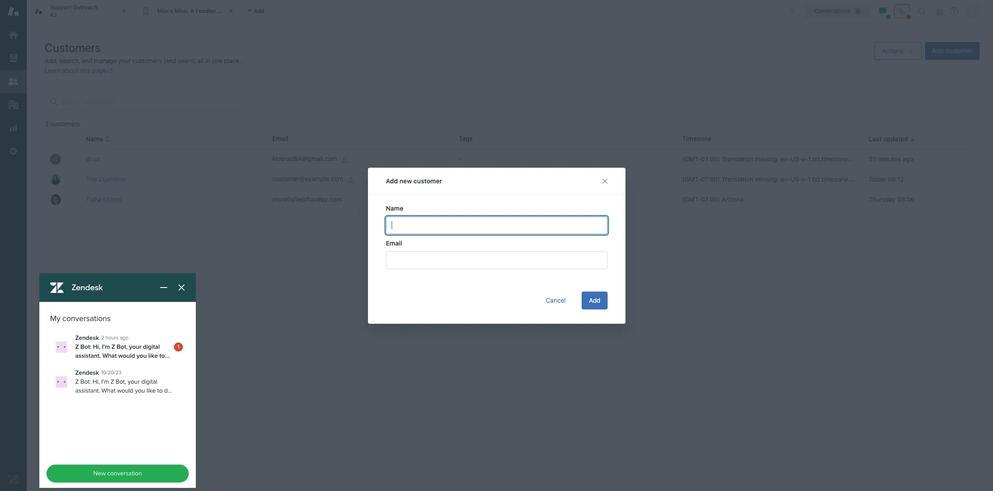 Task type: vqa. For each thing, say whether or not it's contained in the screenshot.
Type
no



Task type: locate. For each thing, give the bounding box(es) containing it.
0 vertical spatial customers
[[132, 57, 162, 64]]

1.txt.timezone.america_los_angeles down last
[[809, 155, 911, 163]]

customers
[[45, 41, 101, 54]]

07:00) for 33 minutes ago
[[702, 155, 721, 163]]

0 horizontal spatial add
[[386, 177, 398, 185]]

1 horizontal spatial name
[[386, 204, 403, 212]]

0 vertical spatial customer
[[946, 47, 973, 55]]

(end
[[164, 57, 177, 64]]

0 vertical spatial en-
[[781, 155, 791, 163]]

customers right 3
[[50, 120, 80, 128]]

name button
[[86, 135, 111, 143]]

place.
[[224, 57, 241, 64]]

add
[[933, 47, 944, 55], [386, 177, 398, 185], [589, 296, 601, 304]]

unverified email image right customer@example.com
[[348, 176, 355, 183]]

1 missing: from the top
[[756, 155, 780, 163]]

support
[[50, 4, 71, 11]]

support outreach #2
[[50, 4, 97, 18]]

customer down get help icon
[[946, 47, 973, 55]]

1.txt.timezone.america_los_angeles down 33
[[809, 175, 911, 183]]

1 horizontal spatial customers
[[132, 57, 162, 64]]

2 missing: from the top
[[756, 175, 780, 183]]

tabs tab list
[[27, 0, 780, 22]]

0 vertical spatial x-
[[803, 155, 809, 163]]

customers
[[132, 57, 162, 64], [50, 120, 80, 128]]

1 vertical spatial x-
[[803, 175, 809, 183]]

close image
[[119, 7, 128, 16], [227, 7, 236, 16]]

1 horizontal spatial close image
[[227, 7, 236, 16]]

customer right the new
[[414, 177, 442, 185]]

en- for today 09:12
[[781, 175, 791, 183]]

1 us- from the top
[[791, 155, 803, 163]]

translation
[[722, 155, 754, 163], [722, 175, 754, 183]]

en-
[[781, 155, 791, 163], [781, 175, 791, 183]]

1 horizontal spatial add
[[589, 296, 601, 304]]

learn about this page link
[[45, 67, 113, 74]]

customers right your
[[132, 57, 162, 64]]

1 vertical spatial customer
[[414, 177, 442, 185]]

07:00)
[[702, 155, 721, 163], [702, 175, 721, 183], [702, 196, 721, 203]]

1 vertical spatial 07:00)
[[702, 175, 721, 183]]

brad link
[[86, 155, 99, 163]]

2 (gmt-07:00) translation missing: en-us-x-1.txt.timezone.america_los_angeles from the top
[[683, 175, 911, 183]]

2 (gmt- from the top
[[683, 175, 702, 183]]

the customer link
[[86, 175, 127, 183]]

add right cancel on the bottom of the page
[[589, 296, 601, 304]]

1 vertical spatial customers
[[50, 120, 80, 128]]

morrel
[[103, 196, 122, 203]]

customer
[[946, 47, 973, 55], [414, 177, 442, 185]]

2 1.txt.timezone.america_los_angeles from the top
[[809, 175, 911, 183]]

email
[[386, 239, 402, 247]]

Search customers field
[[61, 98, 240, 106]]

close image right the outreach
[[119, 7, 128, 16]]

a
[[190, 8, 194, 14]]

outreach
[[73, 4, 97, 11]]

0 vertical spatial us-
[[791, 155, 803, 163]]

arizona
[[722, 196, 744, 203]]

unverified email image right klobrad84@gmail.com at the top of page
[[342, 156, 349, 163]]

add down zendesk products icon
[[933, 47, 944, 55]]

name
[[86, 135, 103, 143], [386, 204, 403, 212]]

tab
[[27, 0, 134, 22]]

the customer
[[86, 175, 127, 183]]

add new customer dialog
[[368, 168, 626, 324]]

milo's miso: a foodlez subsidiary tab
[[134, 0, 246, 22]]

2 translation from the top
[[722, 175, 754, 183]]

en- for 33 minutes ago
[[781, 155, 791, 163]]

(opens in a new tab) image
[[106, 68, 113, 73]]

0 horizontal spatial name
[[86, 135, 103, 143]]

name up the "brad" link
[[86, 135, 103, 143]]

last updated
[[869, 135, 909, 143]]

1 vertical spatial missing:
[[756, 175, 780, 183]]

33 minutes ago
[[869, 155, 914, 163]]

0 vertical spatial missing:
[[756, 155, 780, 163]]

2 x- from the top
[[803, 175, 809, 183]]

1 vertical spatial 1.txt.timezone.america_los_angeles
[[809, 175, 911, 183]]

missing:
[[756, 155, 780, 163], [756, 175, 780, 183]]

0 vertical spatial (gmt-
[[683, 155, 702, 163]]

your
[[118, 57, 131, 64]]

translation for 33 minutes ago
[[722, 155, 754, 163]]

0 vertical spatial name
[[86, 135, 103, 143]]

add customer
[[933, 47, 973, 55]]

1 (gmt-07:00) translation missing: en-us-x-1.txt.timezone.america_los_angeles from the top
[[683, 155, 911, 163]]

1 close image from the left
[[119, 7, 128, 16]]

customers image
[[8, 76, 19, 87]]

thursday
[[869, 196, 896, 203]]

1 vertical spatial (gmt-07:00) translation missing: en-us-x-1.txt.timezone.america_los_angeles
[[683, 175, 911, 183]]

all
[[198, 57, 204, 64]]

add for customer
[[933, 47, 944, 55]]

new
[[400, 177, 412, 185]]

1 vertical spatial translation
[[722, 175, 754, 183]]

2 us- from the top
[[791, 175, 803, 183]]

1 vertical spatial unverified email image
[[348, 176, 355, 183]]

users)
[[178, 57, 196, 64]]

klobrad84@gmail.com
[[272, 155, 337, 163]]

2 vertical spatial 07:00)
[[702, 196, 721, 203]]

name inside 'add new customer' dialog
[[386, 204, 403, 212]]

1.txt.timezone.america_los_angeles
[[809, 155, 911, 163], [809, 175, 911, 183]]

close image for milo's miso: a foodlez subsidiary tab
[[227, 7, 236, 16]]

Name field
[[386, 216, 608, 234]]

#2
[[50, 11, 57, 18]]

1 translation from the top
[[722, 155, 754, 163]]

close image inside milo's miso: a foodlez subsidiary tab
[[227, 7, 236, 16]]

2 en- from the top
[[781, 175, 791, 183]]

zendesk products image
[[938, 9, 944, 15]]

customers add, search, and manage your customers (end users) all in one place.
[[45, 41, 241, 64]]

unverified email image
[[342, 156, 349, 163], [348, 176, 355, 183]]

0 vertical spatial add
[[933, 47, 944, 55]]

(gmt-07:00) translation missing: en-us-x-1.txt.timezone.america_los_angeles
[[683, 155, 911, 163], [683, 175, 911, 183]]

add left the new
[[386, 177, 398, 185]]

us- for 33 minutes ago
[[791, 155, 803, 163]]

1 x- from the top
[[803, 155, 809, 163]]

missing: for today 09:12
[[756, 175, 780, 183]]

1 vertical spatial (gmt-
[[683, 175, 702, 183]]

0 vertical spatial (gmt-07:00) translation missing: en-us-x-1.txt.timezone.america_los_angeles
[[683, 155, 911, 163]]

2 vertical spatial add
[[589, 296, 601, 304]]

2 close image from the left
[[227, 7, 236, 16]]

0 horizontal spatial customer
[[414, 177, 442, 185]]

customers inside customers add, search, and manage your customers (end users) all in one place.
[[132, 57, 162, 64]]

learn about this page
[[45, 67, 106, 74]]

(gmt-
[[683, 155, 702, 163], [683, 175, 702, 183], [683, 196, 702, 203]]

2 horizontal spatial add
[[933, 47, 944, 55]]

0 vertical spatial translation
[[722, 155, 754, 163]]

page
[[92, 67, 106, 74]]

main element
[[0, 0, 27, 491]]

conversations
[[815, 7, 851, 14]]

close image inside tab
[[119, 7, 128, 16]]

moretisha@foodlez.com
[[272, 196, 342, 203]]

customer inside dialog
[[414, 177, 442, 185]]

add for new
[[386, 177, 398, 185]]

1 en- from the top
[[781, 155, 791, 163]]

this
[[80, 67, 90, 74]]

0 vertical spatial 1.txt.timezone.america_los_angeles
[[809, 155, 911, 163]]

3 07:00) from the top
[[702, 196, 721, 203]]

1 vertical spatial name
[[386, 204, 403, 212]]

1 07:00) from the top
[[702, 155, 721, 163]]

0 vertical spatial unverified email image
[[342, 156, 349, 163]]

us-
[[791, 155, 803, 163], [791, 175, 803, 183]]

1 vertical spatial us-
[[791, 175, 803, 183]]

0 horizontal spatial close image
[[119, 7, 128, 16]]

0 vertical spatial 07:00)
[[702, 155, 721, 163]]

name down the new
[[386, 204, 403, 212]]

1 horizontal spatial customer
[[946, 47, 973, 55]]

2 vertical spatial (gmt-
[[683, 196, 702, 203]]

1 (gmt- from the top
[[683, 155, 702, 163]]

1 vertical spatial en-
[[781, 175, 791, 183]]

3 (gmt- from the top
[[683, 196, 702, 203]]

in
[[205, 57, 210, 64]]

x-
[[803, 155, 809, 163], [803, 175, 809, 183]]

foodlez
[[196, 8, 216, 14]]

1 1.txt.timezone.america_los_angeles from the top
[[809, 155, 911, 163]]

2 07:00) from the top
[[702, 175, 721, 183]]

close image right foodlez
[[227, 7, 236, 16]]

1 vertical spatial add
[[386, 177, 398, 185]]



Task type: describe. For each thing, give the bounding box(es) containing it.
add customer button
[[926, 42, 981, 60]]

33
[[869, 155, 877, 163]]

unverified email image for customer@example.com
[[348, 176, 355, 183]]

3 customers
[[45, 120, 80, 128]]

x- for today 09:12
[[803, 175, 809, 183]]

x- for 33 minutes ago
[[803, 155, 809, 163]]

us- for today 09:12
[[791, 175, 803, 183]]

07:00) for today 09:12
[[702, 175, 721, 183]]

zendesk image
[[8, 474, 19, 486]]

milo's
[[158, 8, 173, 14]]

tisha
[[86, 196, 101, 203]]

name inside button
[[86, 135, 103, 143]]

zendesk support image
[[8, 6, 19, 17]]

close modal image
[[602, 177, 609, 185]]

07:00) for thursday 08:06
[[702, 196, 721, 203]]

09:12
[[888, 175, 905, 183]]

and
[[82, 57, 92, 64]]

(gmt- for today 09:12
[[683, 175, 702, 183]]

last
[[869, 135, 882, 143]]

views image
[[8, 52, 19, 64]]

0 horizontal spatial customers
[[50, 120, 80, 128]]

minutes
[[879, 155, 902, 163]]

one
[[212, 57, 223, 64]]

(gmt- for 33 minutes ago
[[683, 155, 702, 163]]

close image for tab containing support outreach
[[119, 7, 128, 16]]

tisha morrel
[[86, 196, 122, 203]]

(gmt-07:00) translation missing: en-us-x-1.txt.timezone.america_los_angeles for today 09:12
[[683, 175, 911, 183]]

add new customer
[[386, 177, 442, 185]]

today 09:12
[[869, 175, 905, 183]]

admin image
[[8, 145, 19, 157]]

customer@example.com
[[272, 175, 344, 183]]

manage
[[94, 57, 117, 64]]

3
[[45, 120, 49, 128]]

add,
[[45, 57, 58, 64]]

tab containing support outreach
[[27, 0, 134, 22]]

translation for today 09:12
[[722, 175, 754, 183]]

1.txt.timezone.america_los_angeles for today 09:12
[[809, 175, 911, 183]]

search,
[[59, 57, 80, 64]]

organizations image
[[8, 99, 19, 111]]

1.txt.timezone.america_los_angeles for 33 minutes ago
[[809, 155, 911, 163]]

-
[[459, 154, 462, 162]]

milo's miso: a foodlez subsidiary
[[158, 8, 246, 14]]

unverified email image for klobrad84@gmail.com
[[342, 156, 349, 163]]

Email field
[[386, 251, 608, 269]]

ago
[[904, 155, 914, 163]]

thursday 08:06
[[869, 196, 916, 203]]

learn
[[45, 67, 61, 74]]

tisha morrel link
[[86, 196, 122, 203]]

subsidiary
[[218, 8, 246, 14]]

about
[[62, 67, 79, 74]]

miso:
[[175, 8, 189, 14]]

cancel
[[546, 296, 566, 304]]

the
[[86, 175, 97, 183]]

conversations button
[[806, 4, 872, 18]]

today
[[869, 175, 887, 183]]

brad
[[86, 155, 99, 163]]

missing: for 33 minutes ago
[[756, 155, 780, 163]]

get started image
[[8, 29, 19, 41]]

cancel button
[[539, 292, 573, 309]]

get help image
[[951, 7, 959, 15]]

08:06
[[898, 196, 916, 203]]

(gmt-07:00) arizona
[[683, 196, 744, 203]]

reporting image
[[8, 122, 19, 134]]

(gmt- for thursday 08:06
[[683, 196, 702, 203]]

add button
[[582, 292, 608, 309]]

last updated button
[[869, 135, 916, 143]]

customer
[[99, 175, 127, 183]]

updated
[[884, 135, 909, 143]]

customer inside button
[[946, 47, 973, 55]]

(gmt-07:00) translation missing: en-us-x-1.txt.timezone.america_los_angeles for 33 minutes ago
[[683, 155, 911, 163]]



